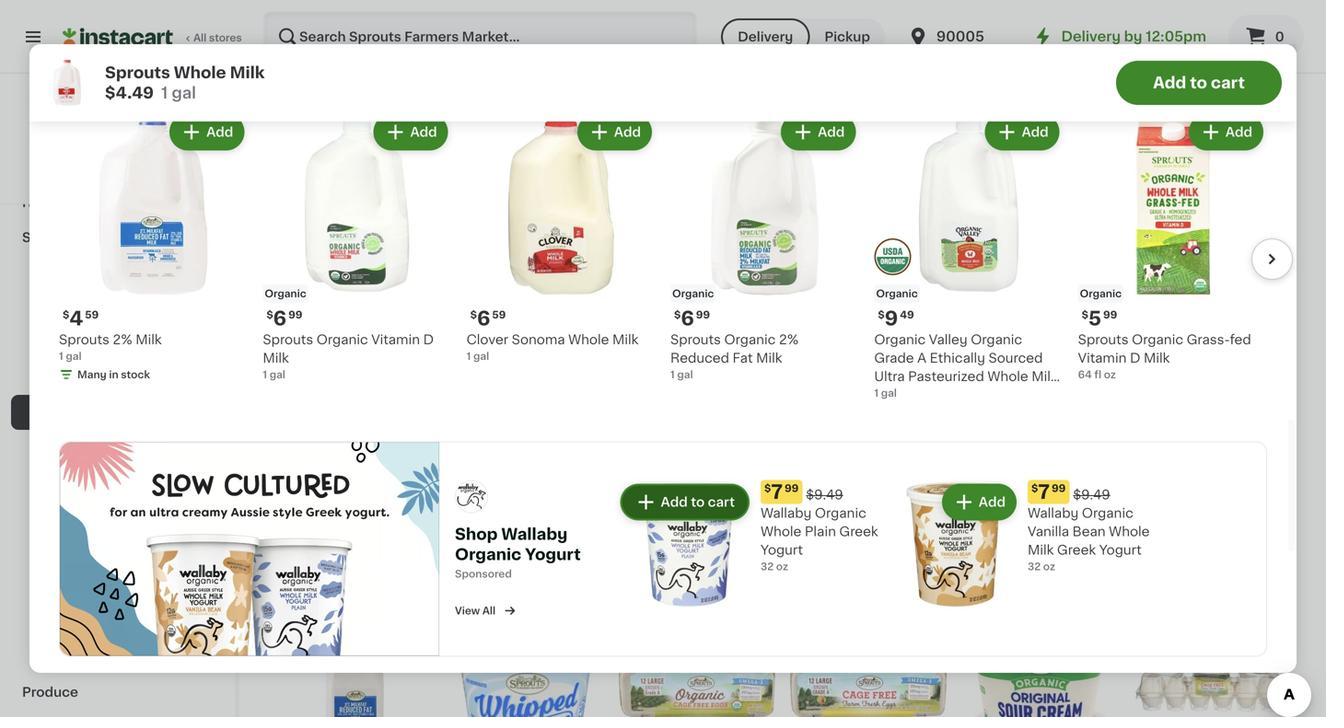 Task type: locate. For each thing, give the bounding box(es) containing it.
add to cart down 12:05pm
[[1154, 75, 1246, 91]]

cage
[[330, 236, 365, 249], [502, 236, 536, 249], [899, 236, 934, 249], [502, 531, 536, 544], [899, 531, 934, 544]]

whole inside sprouts whole milk $4.49 1 gal
[[174, 65, 226, 81]]

12:05pm
[[1146, 30, 1207, 43]]

ct inside sprouts cream cheese 8 ct
[[1143, 549, 1153, 559]]

0 horizontal spatial cart
[[708, 496, 735, 509]]

cage for sprouts cage free large grade a eggs
[[330, 236, 365, 249]]

2 vertical spatial brown
[[791, 568, 832, 580]]

many in stock down sprouts unsalted butter 16 oz
[[295, 567, 368, 577]]

deli
[[33, 441, 58, 454]]

0 vertical spatial all
[[193, 33, 207, 43]]

16 inside sprouts unsalted butter 16 oz
[[276, 549, 288, 559]]

sprouts inside sprouts cream cheese 8 ct
[[1133, 531, 1184, 544]]

organic inside sprouts organic 2% reduced fat milk 1 gal
[[725, 333, 776, 346]]

stock down sprouts salted butter 16 oz
[[1195, 272, 1224, 282]]

$ 4 99 up sprouts salted butter 16 oz
[[1137, 211, 1173, 231]]

$ 4 59 left vanilla
[[966, 506, 1002, 526]]

2 half from the left
[[716, 531, 743, 544]]

$ 6 99 up reduced
[[674, 309, 710, 328]]

1 horizontal spatial greek
[[1058, 544, 1097, 557]]

brown inside the sprouts organic cage free large grade a brown eggs
[[791, 568, 832, 580]]

0 horizontal spatial to
[[691, 496, 705, 509]]

delivery left pickup button
[[738, 30, 794, 43]]

6 up clover
[[477, 309, 491, 328]]

$7.99 original price: $9.49 element up plain
[[761, 480, 885, 504]]

a for sprouts organic cage free large grade a brown eggs 12 ct many in stock
[[905, 254, 915, 267]]

brown down $3.99 element
[[488, 254, 529, 267]]

organic inside sprouts organic cage free large grade a brown eggs 12 ct many in stock
[[844, 236, 896, 249]]

sprouts inside sprouts cage free large grade a eggs
[[276, 236, 327, 249]]

many inside sprouts organic cage free large grade a brown eggs 12 ct many in stock
[[809, 309, 838, 319]]

d
[[423, 333, 434, 346], [1131, 352, 1141, 365], [959, 389, 970, 402]]

0 vertical spatial 16
[[1133, 254, 1145, 264]]

eggs inside 'sprouts cage free large grade aa white eggs'
[[448, 568, 480, 580]]

1 gal
[[875, 388, 897, 398]]

large down plain
[[822, 549, 859, 562]]

0 horizontal spatial 7
[[772, 483, 783, 502]]

1 horizontal spatial butter
[[1232, 236, 1272, 249]]

sprouts 2% milk 1 gal down "$ 7 99"
[[962, 531, 1065, 559]]

sprouts 2% milk 1 gal down seafood
[[59, 333, 162, 361]]

wallaby inside shop wallaby organic yogurt spo nsored
[[502, 527, 568, 543]]

0 horizontal spatial 2%
[[113, 333, 132, 346]]

$ 3 99 for sprouts cage free large grade aa white eggs
[[451, 506, 487, 526]]

1 horizontal spatial delivery
[[1062, 30, 1121, 43]]

& inside meat & seafood link
[[70, 301, 80, 314]]

recipes link
[[11, 185, 224, 220]]

sprouts inside sprouts whole milk $4.49 1 gal
[[105, 65, 170, 81]]

0 horizontal spatial 32
[[619, 549, 632, 559]]

$ 6 99 for sprouts organic 2% reduced fat milk
[[674, 309, 710, 328]]

whole up 8 at right bottom
[[1110, 526, 1150, 538]]

produce link
[[11, 325, 224, 360], [11, 675, 224, 710]]

wallaby up aa
[[502, 527, 568, 543]]

1 horizontal spatial 7
[[1039, 483, 1050, 502]]

delivery left by
[[1062, 30, 1121, 43]]

wallaby organic image
[[60, 443, 440, 656], [455, 480, 488, 514]]

0 vertical spatial brown
[[488, 254, 529, 267]]

milk inside sprouts organic 2% reduced fat milk 1 gal
[[757, 352, 783, 365]]

2 horizontal spatial yogurt
[[1100, 544, 1142, 557]]

1 vertical spatial d
[[1131, 352, 1141, 365]]

butter right unsalted
[[391, 531, 432, 544]]

free
[[368, 236, 397, 249], [539, 236, 568, 249], [791, 254, 819, 267], [539, 531, 568, 544], [791, 549, 819, 562]]

0 horizontal spatial ct
[[804, 291, 814, 301]]

1 horizontal spatial $9.49
[[1074, 489, 1111, 502]]

a for sprouts organic cage free large grade a brown eggs
[[905, 549, 915, 562]]

in left 9
[[841, 309, 850, 319]]

organic inside sprouts organic vitamin d milk 1 gal
[[317, 333, 368, 346]]

d inside organic valley organic grade a ethically sourced ultra pasteurized whole milk with vitamin d
[[959, 389, 970, 402]]

sprouts farmers market link
[[38, 96, 197, 153]]

$9.49 up bean
[[1074, 489, 1111, 502]]

0 vertical spatial d
[[423, 333, 434, 346]]

gal inside sprouts organic vitamin d milk 1 gal
[[270, 370, 286, 380]]

2 3 from the left
[[630, 506, 642, 526]]

1 horizontal spatial d
[[959, 389, 970, 402]]

6 up the sprouts organic cage free large grade a brown eggs
[[801, 506, 814, 526]]

$ 3 99 up sprouts half & half 32 fl oz
[[623, 506, 658, 526]]

0 horizontal spatial add to cart
[[661, 496, 735, 509]]

$ 4 99 for sprouts unsalted butter
[[280, 506, 317, 526]]

butter right salted
[[1232, 236, 1272, 249]]

0 horizontal spatial fl
[[635, 549, 642, 559]]

spo
[[455, 569, 476, 579]]

white
[[552, 549, 590, 562]]

wallaby up vanilla
[[1028, 507, 1079, 520]]

$3.99 element
[[448, 209, 604, 233]]

1 vertical spatial cart
[[708, 496, 735, 509]]

add to cart button down 12:05pm
[[1117, 61, 1283, 105]]

to up sprouts half & half 32 fl oz
[[691, 496, 705, 509]]

$ inside the $ 7 99 $9.49 wallaby organic whole plain greek yogurt 32 oz
[[765, 484, 772, 494]]

4 up 12
[[801, 211, 815, 231]]

0 horizontal spatial $9.49
[[806, 489, 844, 502]]

grocery
[[33, 371, 86, 384]]

1 vertical spatial sprouts 2% milk 1 gal
[[962, 531, 1065, 559]]

delivery
[[1062, 30, 1121, 43], [738, 30, 794, 43]]

2 $ 3 99 from the left
[[623, 506, 658, 526]]

4
[[801, 211, 815, 231], [1144, 211, 1157, 231], [69, 309, 83, 328], [287, 506, 301, 526], [972, 506, 986, 526]]

sprouts organic cage free large grade a brown eggs
[[791, 531, 934, 580]]

many inside item carousel region
[[77, 370, 107, 380]]

0 vertical spatial to
[[1191, 75, 1208, 91]]

$ 6 99
[[674, 309, 710, 328], [267, 309, 303, 328], [794, 506, 830, 526]]

$ 6 99 for sprouts organic cage free large grade a brown eggs
[[794, 506, 830, 526]]

d inside sprouts organic grass-fed vitamin d milk 64 fl oz
[[1131, 352, 1141, 365]]

$9.49 up plain
[[806, 489, 844, 502]]

16 for sprouts salted butter
[[1133, 254, 1145, 264]]

$7.99 original price: $9.49 element for organic
[[1028, 480, 1152, 504]]

oz inside sprouts organic extra firm tofu 14 oz
[[976, 272, 988, 282]]

0 vertical spatial fl
[[1095, 370, 1102, 380]]

0 vertical spatial ct
[[804, 291, 814, 301]]

whole down all stores
[[174, 65, 226, 81]]

$ 4 59 inside item carousel region
[[63, 309, 99, 328]]

large inside sprouts cage free large grade a eggs
[[276, 254, 313, 267]]

produce up "grocery"
[[33, 336, 88, 349]]

grade
[[316, 254, 356, 267], [532, 254, 572, 267], [862, 254, 902, 267], [875, 352, 915, 365], [488, 549, 528, 562], [862, 549, 902, 562]]

0 horizontal spatial wallaby organic image
[[60, 443, 440, 656]]

fl inside sprouts organic grass-fed vitamin d milk 64 fl oz
[[1095, 370, 1102, 380]]

delivery by 12:05pm link
[[1032, 26, 1207, 48]]

care
[[144, 476, 174, 489]]

sonoma
[[512, 333, 565, 346]]

cage for sprouts cage free large brown grade a eggs
[[502, 236, 536, 249]]

greek right plain
[[840, 526, 879, 538]]

reduced
[[671, 352, 730, 365]]

salted
[[1187, 236, 1229, 249]]

related
[[59, 60, 138, 79]]

1 horizontal spatial 59
[[492, 310, 506, 320]]

ct right 8 at right bottom
[[1143, 549, 1153, 559]]

organic inside sprouts organic extra firm tofu 14 oz
[[1016, 236, 1067, 249]]

49
[[900, 310, 915, 320]]

2% down meat & seafood link
[[113, 333, 132, 346]]

0 horizontal spatial vitamin
[[372, 333, 420, 346]]

all left stores
[[193, 33, 207, 43]]

4 right meat
[[69, 309, 83, 328]]

2 7 from the left
[[1039, 483, 1050, 502]]

delivery for delivery by 12:05pm
[[1062, 30, 1121, 43]]

many
[[638, 272, 667, 282], [1152, 272, 1181, 282], [295, 291, 324, 301], [466, 309, 495, 319], [809, 309, 838, 319], [77, 370, 107, 380], [295, 567, 324, 577], [980, 567, 1010, 577]]

cage inside sprouts organic cage free large grade a brown eggs 12 ct many in stock
[[899, 236, 934, 249]]

1 vertical spatial vitamin
[[1079, 352, 1127, 365]]

32
[[619, 549, 632, 559], [761, 562, 774, 572], [1028, 562, 1041, 572]]

1 vertical spatial produce link
[[11, 675, 224, 710]]

ct right 12
[[804, 291, 814, 301]]

oz inside sprouts organic grass-fed vitamin d milk 64 fl oz
[[1104, 370, 1117, 380]]

grade inside sprouts cage free large grade a eggs
[[316, 254, 356, 267]]

0 horizontal spatial 16
[[276, 549, 288, 559]]

large inside the sprouts cage free large brown grade a eggs
[[448, 254, 484, 267]]

0 vertical spatial butter
[[1232, 236, 1272, 249]]

$ 6 99 up sprouts organic vitamin d milk 1 gal
[[267, 309, 303, 328]]

$ 3 99 for sprouts half & half
[[623, 506, 658, 526]]

0 horizontal spatial all
[[193, 33, 207, 43]]

$ 3 99 up shop
[[451, 506, 487, 526]]

shop wallaby organic yogurt spo nsored
[[455, 527, 581, 579]]

0 horizontal spatial $ 6 99
[[267, 309, 303, 328]]

0 horizontal spatial half
[[673, 531, 700, 544]]

delivery for delivery
[[738, 30, 794, 43]]

fl
[[1095, 370, 1102, 380], [635, 549, 642, 559]]

sprouts inside sprouts organic 2% reduced fat milk 1 gal
[[671, 333, 721, 346]]

100%
[[47, 177, 75, 188]]

1 vertical spatial to
[[691, 496, 705, 509]]

grade inside organic valley organic grade a ethically sourced ultra pasteurized whole milk with vitamin d
[[875, 352, 915, 365]]

product group containing 5
[[1079, 110, 1268, 382]]

free inside the sprouts cage free large brown grade a eggs
[[539, 236, 568, 249]]

delivery inside button
[[738, 30, 794, 43]]

2 horizontal spatial $ 6 99
[[794, 506, 830, 526]]

it
[[81, 94, 90, 107]]

$9.49 inside $7.99 original price: $9.49 element
[[1074, 489, 1111, 502]]

cart up sprouts half & half 32 fl oz
[[708, 496, 735, 509]]

1 horizontal spatial 3
[[630, 506, 642, 526]]

$ 6 99 for sprouts organic vitamin d milk
[[267, 309, 303, 328]]

free inside sprouts cage free large grade a eggs
[[368, 236, 397, 249]]

1 horizontal spatial vitamin
[[908, 389, 956, 402]]

6 up sprouts organic vitamin d milk 1 gal
[[273, 309, 287, 328]]

6 up reduced
[[681, 309, 695, 328]]

1 horizontal spatial 2%
[[779, 333, 799, 346]]

produce
[[33, 336, 88, 349], [22, 686, 78, 699]]

2 horizontal spatial vitamin
[[1079, 352, 1127, 365]]

large left item badge icon
[[822, 254, 859, 267]]

seafood
[[83, 301, 138, 314]]

3
[[458, 506, 471, 526], [630, 506, 642, 526]]

16 inside sprouts salted butter 16 oz
[[1133, 254, 1145, 264]]

2% down "$ 7 99"
[[1016, 531, 1035, 544]]

fl right white
[[635, 549, 642, 559]]

market
[[151, 137, 197, 150]]

1 horizontal spatial 32
[[761, 562, 774, 572]]

& for vitamins
[[92, 476, 103, 489]]

whole right sonoma
[[569, 333, 609, 346]]

brown inside sprouts organic cage free large grade a brown eggs 12 ct many in stock
[[791, 273, 832, 286]]

sprouts farmers market logo image
[[100, 96, 135, 131]]

stock down meat & seafood link
[[121, 370, 150, 380]]

2 horizontal spatial 32
[[1028, 562, 1041, 572]]

1 vertical spatial 16
[[276, 549, 288, 559]]

2 vertical spatial d
[[959, 389, 970, 402]]

0 vertical spatial greek
[[840, 526, 879, 538]]

cage inside the sprouts organic cage free large grade a brown eggs
[[899, 531, 934, 544]]

3 up sprouts half & half 32 fl oz
[[630, 506, 642, 526]]

fl right 64
[[1095, 370, 1102, 380]]

1 horizontal spatial half
[[716, 531, 743, 544]]

produce link down seafood
[[11, 325, 224, 360]]

1 horizontal spatial yogurt
[[761, 544, 804, 557]]

0 vertical spatial sprouts 2% milk 1 gal
[[59, 333, 162, 361]]

brown up 12
[[791, 273, 832, 286]]

32 inside the $ 7 99 $9.49 wallaby organic whole plain greek yogurt 32 oz
[[761, 562, 774, 572]]

1 horizontal spatial wallaby
[[761, 507, 812, 520]]

large for sprouts cage free large grade aa white eggs
[[448, 549, 484, 562]]

1 horizontal spatial to
[[1191, 75, 1208, 91]]

1 horizontal spatial $ 4 59
[[966, 506, 1002, 526]]

$ 4 99 for sprouts salted butter
[[1137, 211, 1173, 231]]

wallaby
[[761, 507, 812, 520], [1028, 507, 1079, 520], [502, 527, 568, 543]]

add to cart up sprouts half & half 32 fl oz
[[661, 496, 735, 509]]

& for snacks
[[83, 511, 93, 524]]

to down 12:05pm
[[1191, 75, 1208, 91]]

shop
[[455, 527, 498, 543]]

a inside sprouts cage free large grade a eggs
[[359, 254, 369, 267]]

2 horizontal spatial $ 4 99
[[1137, 211, 1173, 231]]

$ 4 99 up sprouts unsalted butter 16 oz
[[280, 506, 317, 526]]

0 horizontal spatial 3
[[458, 506, 471, 526]]

0 horizontal spatial $ 4 59
[[63, 309, 99, 328]]

0 vertical spatial produce link
[[11, 325, 224, 360]]

3 up shop
[[458, 506, 471, 526]]

0 horizontal spatial butter
[[391, 531, 432, 544]]

& inside the snacks & beverages link
[[83, 511, 93, 524]]

sprouts inside sprouts organic vitamin d milk 1 gal
[[263, 333, 313, 346]]

whole
[[174, 65, 226, 81], [673, 236, 714, 249], [569, 333, 609, 346], [988, 370, 1029, 383], [761, 526, 802, 538], [1110, 526, 1150, 538]]

butter inside sprouts salted butter 16 oz
[[1232, 236, 1272, 249]]

produce down household
[[22, 686, 78, 699]]

vitamin up 64
[[1079, 352, 1127, 365]]

$
[[794, 212, 801, 223], [966, 212, 972, 223], [1137, 212, 1144, 223], [63, 310, 69, 320], [674, 310, 681, 320], [267, 310, 273, 320], [471, 310, 477, 320], [878, 310, 885, 320], [1082, 310, 1089, 320], [765, 484, 772, 494], [1032, 484, 1039, 494], [280, 507, 287, 517], [451, 507, 458, 517], [623, 507, 630, 517], [794, 507, 801, 517], [966, 507, 972, 517]]

milk inside wallaby organic vanilla bean whole milk greek yogurt 32 oz
[[1028, 544, 1054, 557]]

0 horizontal spatial $ 3 99
[[451, 506, 487, 526]]

stock left 9
[[853, 309, 882, 319]]

all right view
[[483, 606, 496, 616]]

eggs inside the sprouts organic cage free large grade a brown eggs
[[835, 568, 867, 580]]

oz inside sprouts unsalted butter 16 oz
[[290, 549, 302, 559]]

many in stock down seafood
[[77, 370, 150, 380]]

many in stock
[[638, 272, 710, 282], [1152, 272, 1224, 282], [295, 291, 368, 301], [466, 309, 539, 319], [77, 370, 150, 380], [295, 567, 368, 577], [980, 567, 1053, 577]]

vitamin down the "pasteurized" at the bottom of the page
[[908, 389, 956, 402]]

2% down 12
[[779, 333, 799, 346]]

1 7 from the left
[[772, 483, 783, 502]]

milk
[[230, 65, 265, 81], [717, 236, 743, 249], [136, 333, 162, 346], [613, 333, 639, 346], [757, 352, 783, 365], [263, 352, 289, 365], [1144, 352, 1170, 365], [1032, 370, 1058, 383], [1039, 531, 1065, 544], [1028, 544, 1054, 557]]

pasteurized
[[909, 370, 985, 383]]

wallaby up plain
[[761, 507, 812, 520]]

0 vertical spatial $ 4 59
[[63, 309, 99, 328]]

cream
[[1187, 531, 1230, 544]]

1 horizontal spatial all
[[483, 606, 496, 616]]

organic inside the $ 7 99 $9.49 wallaby organic whole plain greek yogurt 32 oz
[[815, 507, 867, 520]]

$ inside the $ 5 99
[[1082, 310, 1089, 320]]

buy it again link
[[11, 82, 224, 119]]

sprouts inside the sprouts organic cage free large grade a brown eggs
[[791, 531, 841, 544]]

1 inside sprouts organic 2% reduced fat milk 1 gal
[[671, 370, 675, 380]]

again
[[93, 94, 130, 107]]

beverages
[[97, 511, 165, 524]]

$ 4 99 up sprouts organic cage free large grade a brown eggs 12 ct many in stock
[[794, 211, 831, 231]]

large up spo
[[448, 549, 484, 562]]

1 $ 3 99 from the left
[[451, 506, 487, 526]]

$4.49 element
[[619, 209, 776, 233]]

in right "grocery"
[[109, 370, 118, 380]]

1 vertical spatial ct
[[1143, 549, 1153, 559]]

produce link down household goods link
[[11, 675, 224, 710]]

product group
[[962, 45, 1119, 285], [1133, 45, 1290, 288], [59, 110, 248, 386], [263, 110, 452, 382], [467, 110, 656, 364], [671, 110, 860, 382], [875, 110, 1064, 402], [1079, 110, 1268, 382], [276, 340, 433, 583], [448, 340, 604, 598], [619, 340, 776, 561], [791, 340, 947, 598], [962, 340, 1119, 583], [1133, 340, 1290, 561], [276, 613, 433, 718], [1133, 613, 1290, 718]]

coffee link
[[11, 535, 224, 570]]

lists link
[[11, 119, 224, 156]]

90005 button
[[907, 11, 1018, 63]]

99
[[817, 212, 831, 223], [983, 212, 997, 223], [1159, 212, 1173, 223], [696, 310, 710, 320], [288, 310, 303, 320], [1104, 310, 1118, 320], [785, 484, 799, 494], [1052, 484, 1066, 494], [302, 507, 317, 517], [473, 507, 487, 517], [644, 507, 658, 517], [816, 507, 830, 517]]

sprouts salted butter 16 oz
[[1133, 236, 1272, 264]]

stock
[[681, 272, 710, 282], [1195, 272, 1224, 282], [338, 291, 368, 301], [510, 309, 539, 319], [853, 309, 882, 319], [121, 370, 150, 380], [338, 567, 368, 577], [1024, 567, 1053, 577]]

butter inside sprouts unsalted butter 16 oz
[[391, 531, 432, 544]]

1 vertical spatial add to cart
[[661, 496, 735, 509]]

2 $7.99 original price: $9.49 element from the left
[[1028, 480, 1152, 504]]

$ 4 59 up "grocery"
[[63, 309, 99, 328]]

in down sprouts cage free large grade a eggs
[[326, 291, 336, 301]]

$ 6 99 up the sprouts organic cage free large grade a brown eggs
[[794, 506, 830, 526]]

vitamin inside organic valley organic grade a ethically sourced ultra pasteurized whole milk with vitamin d
[[908, 389, 956, 402]]

unsalted
[[330, 531, 388, 544]]

pickup
[[825, 30, 871, 43]]

0 horizontal spatial wallaby
[[502, 527, 568, 543]]

$7.99 original price: $9.49 element up bean
[[1028, 480, 1152, 504]]

product group containing sprouts cream cheese
[[1133, 340, 1290, 561]]

1 horizontal spatial $ 4 99
[[794, 211, 831, 231]]

a
[[359, 254, 369, 267], [575, 254, 584, 267], [905, 254, 915, 267], [918, 352, 927, 365], [905, 549, 915, 562]]

product group containing 9
[[875, 110, 1064, 402]]

brown down plain
[[791, 568, 832, 580]]

vitamin left clover
[[372, 333, 420, 346]]

body
[[106, 476, 140, 489]]

gal inside sprouts organic 2% reduced fat milk 1 gal
[[678, 370, 693, 380]]

in down sprouts unsalted butter 16 oz
[[326, 567, 336, 577]]

2%
[[113, 333, 132, 346], [779, 333, 799, 346], [1016, 531, 1035, 544]]

0 horizontal spatial $ 4 99
[[280, 506, 317, 526]]

& inside vitamins & body care link
[[92, 476, 103, 489]]

0 horizontal spatial d
[[423, 333, 434, 346]]

1 horizontal spatial $ 6 99
[[674, 309, 710, 328]]

1 horizontal spatial $7.99 original price: $9.49 element
[[1028, 480, 1152, 504]]

1 $9.49 from the left
[[806, 489, 844, 502]]

whole down sourced
[[988, 370, 1029, 383]]

whole left plain
[[761, 526, 802, 538]]

0 horizontal spatial add to cart button
[[622, 486, 748, 519]]

foods
[[80, 581, 120, 594]]

add to cart button up sprouts half & half 32 fl oz
[[622, 486, 748, 519]]

1 half from the left
[[673, 531, 700, 544]]

organic
[[792, 191, 834, 201], [844, 236, 896, 249], [1016, 236, 1067, 249], [673, 289, 714, 299], [265, 289, 307, 299], [877, 289, 918, 299], [1080, 289, 1122, 299], [725, 333, 776, 346], [317, 333, 368, 346], [875, 333, 926, 346], [971, 333, 1023, 346], [1133, 333, 1184, 346], [792, 486, 834, 496], [815, 507, 867, 520], [1083, 507, 1134, 520], [844, 531, 896, 544], [455, 547, 522, 563]]

0 vertical spatial vitamin
[[372, 333, 420, 346]]

cage inside 'sprouts cage free large grade aa white eggs'
[[502, 531, 536, 544]]

butter
[[1232, 236, 1272, 249], [391, 531, 432, 544]]

sprouts unsalted butter 16 oz
[[276, 531, 432, 559]]

2 horizontal spatial d
[[1131, 352, 1141, 365]]

eggs inside sprouts organic cage free large grade a brown eggs 12 ct many in stock
[[835, 273, 867, 286]]

greek
[[840, 526, 879, 538], [1058, 544, 1097, 557]]

many in stock inside item carousel region
[[77, 370, 150, 380]]

2 $9.49 from the left
[[1074, 489, 1111, 502]]

meat
[[33, 301, 66, 314]]

add
[[1248, 61, 1275, 74], [1154, 75, 1187, 91], [206, 126, 233, 139], [410, 126, 437, 139], [614, 126, 641, 139], [818, 126, 845, 139], [1022, 126, 1049, 139], [1226, 126, 1253, 139], [734, 356, 761, 369], [906, 356, 932, 369], [1077, 356, 1104, 369], [661, 496, 688, 509], [979, 496, 1006, 509], [1248, 628, 1275, 641]]

gal inside product group
[[881, 388, 897, 398]]

large up $ 6 59
[[448, 254, 484, 267]]

yogurt
[[761, 544, 804, 557], [1100, 544, 1142, 557], [525, 547, 581, 563]]

yogurt inside the $ 7 99 $9.49 wallaby organic whole plain greek yogurt 32 oz
[[761, 544, 804, 557]]

0 horizontal spatial yogurt
[[525, 547, 581, 563]]

greek down bean
[[1058, 544, 1097, 557]]

0 vertical spatial cart
[[1212, 75, 1246, 91]]

milk inside clover sonoma whole milk 1 gal
[[613, 333, 639, 346]]

1 vertical spatial greek
[[1058, 544, 1097, 557]]

1 horizontal spatial ct
[[1143, 549, 1153, 559]]

clover
[[467, 333, 509, 346]]

1 vertical spatial brown
[[791, 273, 832, 286]]

$9.49 inside the $ 7 99 $9.49 wallaby organic whole plain greek yogurt 32 oz
[[806, 489, 844, 502]]

add to cart button
[[1117, 61, 1283, 105], [622, 486, 748, 519]]

sprouts cage free large grade aa white eggs
[[448, 531, 590, 580]]

1 vertical spatial fl
[[635, 549, 642, 559]]

large down 79 at left
[[276, 254, 313, 267]]

1 vertical spatial produce
[[22, 686, 78, 699]]

buy
[[52, 94, 78, 107]]

4 inside item carousel region
[[69, 309, 83, 328]]

ct
[[804, 291, 814, 301], [1143, 549, 1153, 559]]

1 3 from the left
[[458, 506, 471, 526]]

cart down 0 button
[[1212, 75, 1246, 91]]

vanilla
[[1028, 526, 1070, 538]]

1 horizontal spatial 16
[[1133, 254, 1145, 264]]

sprouts organic 2% reduced fat milk 1 gal
[[671, 333, 799, 380]]

0 vertical spatial add to cart
[[1154, 75, 1246, 91]]

fl inside sprouts half & half 32 fl oz
[[635, 549, 642, 559]]

16 for sprouts unsalted butter
[[276, 549, 288, 559]]

7
[[772, 483, 783, 502], [1039, 483, 1050, 502]]

2 vertical spatial vitamin
[[908, 389, 956, 402]]

1 horizontal spatial fl
[[1095, 370, 1102, 380]]

4 left vanilla
[[972, 506, 986, 526]]

stock down sprouts unsalted butter 16 oz
[[338, 567, 368, 577]]

cage inside the sprouts cage free large brown grade a eggs
[[502, 236, 536, 249]]

all stores link
[[63, 11, 243, 63]]

stock down sprouts cage free large grade a eggs
[[338, 291, 368, 301]]

None search field
[[264, 11, 698, 63]]

$7.99 original price: $9.49 element
[[761, 480, 885, 504], [1028, 480, 1152, 504]]

oz inside wallaby organic vanilla bean whole milk greek yogurt 32 oz
[[1044, 562, 1056, 572]]

1 horizontal spatial $ 3 99
[[623, 506, 658, 526]]

0 horizontal spatial sprouts 2% milk 1 gal
[[59, 333, 162, 361]]

meat & seafood link
[[11, 290, 224, 325]]

butter for sprouts salted butter
[[1232, 236, 1272, 249]]

many in stock down sprouts whole milk
[[638, 272, 710, 282]]

sprouts cage free large grade a eggs
[[276, 236, 404, 267]]

a for sprouts cage free large brown grade a eggs
[[575, 254, 584, 267]]

frozen foods
[[33, 581, 120, 594]]

0 horizontal spatial delivery
[[738, 30, 794, 43]]

brown for sprouts organic cage free large grade a brown eggs 12 ct many in stock
[[791, 273, 832, 286]]

7 inside the $ 7 99 $9.49 wallaby organic whole plain greek yogurt 32 oz
[[772, 483, 783, 502]]

brown for sprouts organic cage free large grade a brown eggs
[[791, 568, 832, 580]]

0 vertical spatial add to cart button
[[1117, 61, 1283, 105]]

0 horizontal spatial $7.99 original price: $9.49 element
[[761, 480, 885, 504]]

1 $7.99 original price: $9.49 element from the left
[[761, 480, 885, 504]]

product group containing add
[[1133, 613, 1290, 718]]



Task type: describe. For each thing, give the bounding box(es) containing it.
fat
[[733, 352, 753, 365]]

whole inside the $ 7 99 $9.49 wallaby organic whole plain greek yogurt 32 oz
[[761, 526, 802, 538]]

grade inside 'sprouts cage free large grade aa white eggs'
[[488, 549, 528, 562]]

whole inside organic valley organic grade a ethically sourced ultra pasteurized whole milk with vitamin d
[[988, 370, 1029, 383]]

clover sonoma whole milk 1 gal
[[467, 333, 639, 361]]

1 vertical spatial all
[[483, 606, 496, 616]]

1 produce link from the top
[[11, 325, 224, 360]]

1 horizontal spatial wallaby organic image
[[455, 480, 488, 514]]

many in stock up clover
[[466, 309, 539, 319]]

tofu
[[994, 254, 1022, 267]]

goods
[[107, 616, 150, 629]]

100% satisfaction guarantee
[[47, 177, 195, 188]]

greek inside the $ 7 99 $9.49 wallaby organic whole plain greek yogurt 32 oz
[[840, 526, 879, 538]]

8
[[1133, 549, 1140, 559]]

7 for wallaby organic whole plain greek yogurt
[[772, 483, 783, 502]]

32 inside wallaby organic vanilla bean whole milk greek yogurt 32 oz
[[1028, 562, 1041, 572]]

oz inside sprouts salted butter 16 oz
[[1147, 254, 1159, 264]]

stock down sprouts whole milk
[[681, 272, 710, 282]]

whole inside clover sonoma whole milk 1 gal
[[569, 333, 609, 346]]

& inside sprouts half & half 32 fl oz
[[703, 531, 713, 544]]

$ inside $ 1 99
[[966, 212, 972, 223]]

satisfaction
[[78, 177, 139, 188]]

milk inside sprouts whole milk $4.49 1 gal
[[230, 65, 265, 81]]

in left wallaby organic vanilla bean whole milk greek yogurt 32 oz
[[1012, 567, 1021, 577]]

sprouts organic cage free large grade a brown eggs 12 ct many in stock
[[791, 236, 934, 319]]

yogurt inside shop wallaby organic yogurt spo nsored
[[525, 547, 581, 563]]

3 for sprouts half & half
[[630, 506, 642, 526]]

$ 4 99 for sprouts organic cage free large grade a brown eggs
[[794, 211, 831, 231]]

oz inside sprouts half & half 32 fl oz
[[644, 549, 656, 559]]

6 for sprouts organic vitamin d milk
[[273, 309, 287, 328]]

lists
[[52, 131, 83, 144]]

large for sprouts cage free large grade a eggs
[[276, 254, 313, 267]]

farmers
[[93, 137, 147, 150]]

milk inside organic valley organic grade a ethically sourced ultra pasteurized whole milk with vitamin d
[[1032, 370, 1058, 383]]

free for sprouts cage free large grade a eggs
[[368, 236, 397, 249]]

grade inside the sprouts cage free large brown grade a eggs
[[532, 254, 572, 267]]

4 up sprouts salted butter 16 oz
[[1144, 211, 1157, 231]]

recipes
[[22, 196, 76, 209]]

sprouts inside sprouts salted butter 16 oz
[[1133, 236, 1184, 249]]

0 button
[[1229, 15, 1305, 59]]

3 for sprouts cage free large grade aa white eggs
[[458, 506, 471, 526]]

wallaby inside the $ 7 99 $9.49 wallaby organic whole plain greek yogurt 32 oz
[[761, 507, 812, 520]]

32 inside sprouts half & half 32 fl oz
[[619, 549, 632, 559]]

5
[[1089, 309, 1102, 328]]

7 for 7
[[1039, 483, 1050, 502]]

household goods link
[[11, 605, 224, 640]]

d inside sprouts organic vitamin d milk 1 gal
[[423, 333, 434, 346]]

wallaby inside wallaby organic vanilla bean whole milk greek yogurt 32 oz
[[1028, 507, 1079, 520]]

grocery link
[[11, 360, 224, 395]]

items
[[143, 60, 201, 79]]

6 for clover sonoma whole milk
[[477, 309, 491, 328]]

brands
[[78, 231, 125, 244]]

pickup button
[[810, 18, 885, 55]]

milk inside sprouts organic vitamin d milk 1 gal
[[263, 352, 289, 365]]

sprouts cage free large brown grade a eggs
[[448, 236, 584, 286]]

$ inside the $ 9 49
[[878, 310, 885, 320]]

many in stock down sprouts cage free large grade a eggs
[[295, 291, 368, 301]]

1 inside clover sonoma whole milk 1 gal
[[467, 351, 471, 361]]

sprouts inside sprouts organic grass-fed vitamin d milk 64 fl oz
[[1079, 333, 1129, 346]]

fed
[[1230, 333, 1252, 346]]

99 inside the $ 7 99 $9.49 wallaby organic whole plain greek yogurt 32 oz
[[785, 484, 799, 494]]

wallaby organic vanilla bean whole milk greek yogurt 32 oz
[[1028, 507, 1150, 572]]

gal inside clover sonoma whole milk 1 gal
[[474, 351, 489, 361]]

large inside sprouts organic cage free large grade a brown eggs 12 ct many in stock
[[822, 254, 859, 267]]

99 inside "$ 7 99"
[[1052, 484, 1066, 494]]

$ 9 49
[[878, 309, 915, 328]]

stock up sonoma
[[510, 309, 539, 319]]

organic inside sprouts organic grass-fed vitamin d milk 64 fl oz
[[1133, 333, 1184, 346]]

vitamin inside sprouts organic vitamin d milk 1 gal
[[372, 333, 420, 346]]

$4.49
[[105, 85, 154, 101]]

6 for sprouts organic 2% reduced fat milk
[[681, 309, 695, 328]]

prices
[[136, 159, 169, 169]]

sprouts inside sprouts organic extra firm tofu 14 oz
[[962, 236, 1013, 249]]

frozen
[[33, 581, 77, 594]]

vitamins
[[33, 476, 89, 489]]

1 vertical spatial add to cart button
[[622, 486, 748, 519]]

$ 1 99
[[966, 211, 997, 231]]

large inside the sprouts organic cage free large grade a brown eggs
[[822, 549, 859, 562]]

in down sprouts salted butter 16 oz
[[1183, 272, 1193, 282]]

stores
[[209, 33, 242, 43]]

2 horizontal spatial 59
[[988, 507, 1002, 517]]

1 inside sprouts organic vitamin d milk 1 gal
[[263, 370, 267, 380]]

sprouts inside the sprouts cage free large brown grade a eggs
[[448, 236, 498, 249]]

guarantee
[[142, 177, 195, 188]]

snacks & beverages
[[33, 511, 165, 524]]

sprouts brands link
[[11, 220, 224, 255]]

& for meat
[[70, 301, 80, 314]]

4 up sprouts unsalted butter 16 oz
[[287, 506, 301, 526]]

large for sprouts cage free large brown grade a eggs
[[448, 254, 484, 267]]

store
[[107, 159, 134, 169]]

sprouts inside sprouts organic cage free large grade a brown eggs 12 ct many in stock
[[791, 236, 841, 249]]

free for sprouts cage free large brown grade a eggs
[[539, 236, 568, 249]]

stock inside sprouts organic cage free large grade a brown eggs 12 ct many in stock
[[853, 309, 882, 319]]

snacks
[[33, 511, 80, 524]]

$ 7 99 $9.49 wallaby organic whole plain greek yogurt 32 oz
[[761, 483, 879, 572]]

snacks & beverages link
[[11, 500, 224, 535]]

1 horizontal spatial cart
[[1212, 75, 1246, 91]]

aa
[[531, 549, 549, 562]]

sprouts whole milk $4.49 1 gal
[[105, 65, 265, 101]]

grass-
[[1187, 333, 1230, 346]]

valley
[[929, 333, 968, 346]]

sprouts whole milk
[[619, 236, 743, 249]]

0
[[1276, 30, 1285, 43]]

stock down vanilla
[[1024, 567, 1053, 577]]

59 inside $ 6 59
[[492, 310, 506, 320]]

ct inside sprouts organic cage free large grade a brown eggs 12 ct many in stock
[[804, 291, 814, 301]]

related items
[[59, 60, 201, 79]]

household goods
[[33, 616, 150, 629]]

ultra
[[875, 370, 905, 383]]

item badge image
[[875, 239, 912, 275]]

1 horizontal spatial add to cart button
[[1117, 61, 1283, 105]]

meat & seafood
[[33, 301, 138, 314]]

1 inside sprouts whole milk $4.49 1 gal
[[161, 85, 168, 101]]

organic inside shop wallaby organic yogurt spo nsored
[[455, 547, 522, 563]]

butter for sprouts unsalted butter
[[391, 531, 432, 544]]

frozen foods link
[[11, 570, 224, 605]]

vegan
[[964, 191, 997, 201]]

90005
[[937, 30, 985, 43]]

view all
[[455, 606, 496, 616]]

sprouts half & half 32 fl oz
[[619, 531, 743, 559]]

2 produce link from the top
[[11, 675, 224, 710]]

view
[[455, 606, 480, 616]]

organic inside the sprouts organic cage free large grade a brown eggs
[[844, 531, 896, 544]]

in up clover
[[498, 309, 507, 319]]

$ 7 99
[[1032, 483, 1066, 502]]

64
[[1079, 370, 1093, 380]]

0 horizontal spatial 59
[[85, 310, 99, 320]]

cheese
[[1234, 531, 1283, 544]]

sprouts inside sprouts unsalted butter 16 oz
[[276, 531, 327, 544]]

cage for sprouts cage free large grade aa white eggs
[[502, 531, 536, 544]]

with
[[875, 389, 904, 402]]

free inside the sprouts organic cage free large grade a brown eggs
[[791, 549, 819, 562]]

1 horizontal spatial add to cart
[[1154, 75, 1246, 91]]

oz inside the $ 7 99 $9.49 wallaby organic whole plain greek yogurt 32 oz
[[777, 562, 789, 572]]

6 for sprouts organic cage free large grade a brown eggs
[[801, 506, 814, 526]]

coffee
[[33, 546, 78, 559]]

organic inside wallaby organic vanilla bean whole milk greek yogurt 32 oz
[[1083, 507, 1134, 520]]

$ inside "$ 7 99"
[[1032, 484, 1039, 494]]

gal inside sprouts whole milk $4.49 1 gal
[[172, 85, 196, 101]]

$ 5 99
[[1082, 309, 1118, 328]]

many in stock down vanilla
[[980, 567, 1053, 577]]

all stores
[[193, 33, 242, 43]]

in down sprouts whole milk
[[669, 272, 679, 282]]

sprouts brands
[[22, 231, 125, 244]]

organic valley organic grade a ethically sourced ultra pasteurized whole milk with vitamin d
[[875, 333, 1058, 402]]

1 horizontal spatial sprouts 2% milk 1 gal
[[962, 531, 1065, 559]]

free inside sprouts organic cage free large grade a brown eggs 12 ct many in stock
[[791, 254, 819, 267]]

extra
[[1071, 236, 1104, 249]]

instacart logo image
[[63, 26, 173, 48]]

whole down $4.49 'element'
[[673, 236, 714, 249]]

$ 6 59
[[471, 309, 506, 328]]

many in stock down sprouts salted butter 16 oz
[[1152, 272, 1224, 282]]

vitamins & body care
[[33, 476, 174, 489]]

sprouts farmers market
[[38, 137, 197, 150]]

eggs inside the sprouts cage free large brown grade a eggs
[[448, 273, 480, 286]]

by
[[1125, 30, 1143, 43]]

sprouts organic grass-fed vitamin d milk 64 fl oz
[[1079, 333, 1252, 380]]

yogurt inside wallaby organic vanilla bean whole milk greek yogurt 32 oz
[[1100, 544, 1142, 557]]

free for sprouts cage free large grade aa white eggs
[[539, 531, 568, 544]]

plain
[[805, 526, 836, 538]]

deli link
[[11, 430, 224, 465]]

firm
[[962, 254, 990, 267]]

1 vertical spatial $ 4 59
[[966, 506, 1002, 526]]

item carousel region
[[59, 103, 1294, 434]]

everyday
[[55, 159, 104, 169]]

2% inside sprouts organic 2% reduced fat milk 1 gal
[[779, 333, 799, 346]]

sprouts organic vitamin d milk 1 gal
[[263, 333, 434, 380]]

a inside organic valley organic grade a ethically sourced ultra pasteurized whole milk with vitamin d
[[918, 352, 927, 365]]

service type group
[[722, 18, 885, 55]]

greek inside wallaby organic vanilla bean whole milk greek yogurt 32 oz
[[1058, 544, 1097, 557]]

everyday store prices link
[[55, 157, 180, 171]]

product group containing 1
[[962, 45, 1119, 285]]

2 horizontal spatial 2%
[[1016, 531, 1035, 544]]

sprouts inside sprouts half & half 32 fl oz
[[619, 531, 670, 544]]

0 vertical spatial produce
[[33, 336, 88, 349]]

sprouts 2% milk 1 gal inside item carousel region
[[59, 333, 162, 361]]

in inside item carousel region
[[109, 370, 118, 380]]

12
[[791, 291, 801, 301]]

vitamin inside sprouts organic grass-fed vitamin d milk 64 fl oz
[[1079, 352, 1127, 365]]

stock inside item carousel region
[[121, 370, 150, 380]]

99 inside $ 1 99
[[983, 212, 997, 223]]

99 inside the $ 5 99
[[1104, 310, 1118, 320]]

all inside all stores link
[[193, 33, 207, 43]]

sprouts inside 'sprouts cage free large grade aa white eggs'
[[448, 531, 498, 544]]

eggs inside sprouts cage free large grade a eggs
[[372, 254, 404, 267]]

$7.99 original price: $9.49 element for 7
[[761, 480, 885, 504]]

delivery by 12:05pm
[[1062, 30, 1207, 43]]

in inside sprouts organic cage free large grade a brown eggs 12 ct many in stock
[[841, 309, 850, 319]]

sourced
[[989, 352, 1043, 365]]

milk inside sprouts organic grass-fed vitamin d milk 64 fl oz
[[1144, 352, 1170, 365]]



Task type: vqa. For each thing, say whether or not it's contained in the screenshot.
Organic Lime 2 lb bag
no



